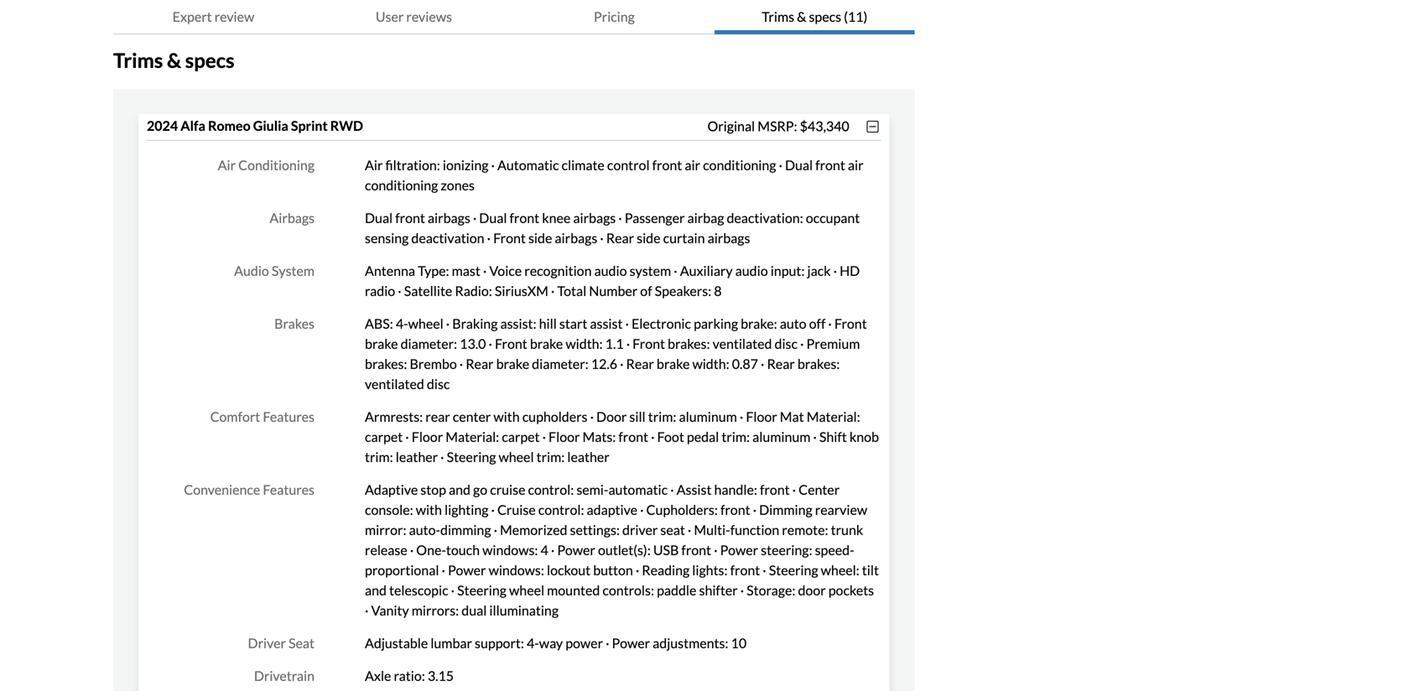 Task type: locate. For each thing, give the bounding box(es) containing it.
vanity
[[371, 602, 409, 619]]

· up function
[[753, 502, 757, 518]]

front up voice
[[493, 230, 526, 246]]

0 vertical spatial aluminum
[[679, 409, 737, 425]]

power right power
[[612, 635, 650, 651]]

1 vertical spatial and
[[365, 582, 387, 599]]

1 air from the left
[[685, 157, 701, 173]]

console:
[[365, 502, 413, 518]]

start
[[559, 315, 588, 332]]

4- right support:
[[527, 635, 539, 651]]

· down multi-
[[714, 542, 718, 558]]

brake down 'hill'
[[530, 336, 563, 352]]

wheel up "illuminating"
[[509, 582, 545, 599]]

& left the (11)
[[797, 8, 807, 25]]

specs left the (11)
[[809, 8, 841, 25]]

0 horizontal spatial air
[[218, 157, 236, 173]]

automatic
[[609, 482, 668, 498]]

ventilated up 0.87
[[713, 336, 772, 352]]

side
[[529, 230, 552, 246], [637, 230, 661, 246]]

conditioning down filtration:
[[365, 177, 438, 193]]

· left the one-
[[410, 542, 414, 558]]

front down sill
[[619, 429, 649, 445]]

1 vertical spatial &
[[167, 48, 181, 72]]

air inside air filtration: ionizing · automatic climate control front air conditioning · dual front air conditioning zones
[[365, 157, 383, 173]]

power down touch
[[448, 562, 486, 578]]

1 horizontal spatial air
[[848, 157, 864, 173]]

power
[[557, 542, 596, 558], [720, 542, 758, 558], [448, 562, 486, 578], [612, 635, 650, 651]]

siriusxm
[[495, 283, 549, 299]]

0 horizontal spatial material:
[[446, 429, 499, 445]]

0 vertical spatial and
[[449, 482, 471, 498]]

adaptive
[[365, 482, 418, 498]]

conditioning down original
[[703, 157, 776, 173]]

1 horizontal spatial carpet
[[502, 429, 540, 445]]

1 air from the left
[[218, 157, 236, 173]]

front inside dual front airbags · dual front knee airbags · passenger airbag deactivation: occupant sensing deactivation · front side airbags · rear side curtain airbags
[[493, 230, 526, 246]]

diameter: up brembo
[[401, 336, 457, 352]]

2 horizontal spatial dual
[[785, 157, 813, 173]]

0 vertical spatial diameter:
[[401, 336, 457, 352]]

floor down rear
[[412, 429, 443, 445]]

2 air from the left
[[365, 157, 383, 173]]

zones
[[441, 177, 475, 193]]

ventilated up armrests:
[[365, 376, 424, 392]]

brembo
[[410, 356, 457, 372]]

with inside adaptive stop and go cruise control: semi-automatic · assist handle: front · center console: with lighting · cruise control: adaptive · cupholders: front · dimming rearview mirror: auto-dimming · memorized settings: driver seat · multi-function remote: trunk release · one-touch windows: 4 · power outlet(s): usb front · power steering: speed- proportional · power windows: lockout button · reading lights: front · steering wheel: tilt and telescopic · steering wheel mounted controls: paddle shifter · storage: door pockets · vanity mirrors: dual illuminating
[[416, 502, 442, 518]]

auto-
[[409, 522, 440, 538]]

1 vertical spatial wheel
[[499, 449, 534, 465]]

front right control
[[652, 157, 682, 173]]

specs inside tab
[[809, 8, 841, 25]]

front up "storage:"
[[730, 562, 760, 578]]

0 vertical spatial specs
[[809, 8, 841, 25]]

0 vertical spatial with
[[494, 409, 520, 425]]

trims & specs (11) tab
[[715, 0, 915, 34]]

storage:
[[747, 582, 796, 599]]

· right assist on the top
[[625, 315, 629, 332]]

expert review
[[173, 8, 254, 25]]

cupholders:
[[646, 502, 718, 518]]

1 vertical spatial disc
[[427, 376, 450, 392]]

diameter: down 'hill'
[[532, 356, 589, 372]]

wheel
[[408, 315, 444, 332], [499, 449, 534, 465], [509, 582, 545, 599]]

1 horizontal spatial ventilated
[[713, 336, 772, 352]]

0 horizontal spatial disc
[[427, 376, 450, 392]]

width: down the "start"
[[566, 336, 603, 352]]

2 horizontal spatial floor
[[746, 409, 777, 425]]

1 vertical spatial ventilated
[[365, 376, 424, 392]]

1 horizontal spatial leather
[[567, 449, 610, 465]]

· left cruise
[[491, 502, 495, 518]]

floor
[[746, 409, 777, 425], [412, 429, 443, 445], [549, 429, 580, 445]]

adaptive
[[587, 502, 638, 518]]

specs
[[809, 8, 841, 25], [185, 48, 235, 72]]

1 horizontal spatial audio
[[735, 263, 768, 279]]

1 vertical spatial features
[[263, 482, 315, 498]]

0 horizontal spatial width:
[[566, 336, 603, 352]]

power up lockout
[[557, 542, 596, 558]]

audio left 'input:'
[[735, 263, 768, 279]]

aluminum down 'mat'
[[753, 429, 811, 445]]

0 vertical spatial trims
[[762, 8, 795, 25]]

dual down original msrp: $43,340
[[785, 157, 813, 173]]

specs for trims & specs
[[185, 48, 235, 72]]

side down passenger
[[637, 230, 661, 246]]

tab list
[[113, 0, 915, 34]]

0 vertical spatial conditioning
[[703, 157, 776, 173]]

1 carpet from the left
[[365, 429, 403, 445]]

1 horizontal spatial trims
[[762, 8, 795, 25]]

1 vertical spatial diameter:
[[532, 356, 589, 372]]

1 horizontal spatial brakes:
[[668, 336, 710, 352]]

pockets
[[829, 582, 874, 599]]

· left 'mat'
[[740, 409, 744, 425]]

10
[[731, 635, 747, 651]]

audio up number
[[594, 263, 627, 279]]

0 horizontal spatial 4-
[[396, 315, 408, 332]]

with
[[494, 409, 520, 425], [416, 502, 442, 518]]

alfa
[[181, 117, 205, 134]]

2 features from the top
[[263, 482, 315, 498]]

passenger
[[625, 210, 685, 226]]

0 horizontal spatial diameter:
[[401, 336, 457, 352]]

sill
[[630, 409, 646, 425]]

0 horizontal spatial and
[[365, 582, 387, 599]]

leather
[[396, 449, 438, 465], [567, 449, 610, 465]]

trims inside trims & specs (11) tab
[[762, 8, 795, 25]]

1 vertical spatial trims
[[113, 48, 163, 72]]

· up dimming
[[793, 482, 796, 498]]

width: left 0.87
[[693, 356, 730, 372]]

0 horizontal spatial &
[[167, 48, 181, 72]]

settings:
[[570, 522, 620, 538]]

carpet down the cupholders
[[502, 429, 540, 445]]

· up antenna type: mast · voice recognition audio system · auxiliary audio input: jack · hd radio · satellite radio: siriusxm · total number of speakers: 8
[[600, 230, 604, 246]]

1 audio from the left
[[594, 263, 627, 279]]

0 vertical spatial material:
[[807, 409, 860, 425]]

4- inside abs: 4-wheel · braking assist: hill start assist · electronic parking brake: auto off · front brake diameter: 13.0 · front brake width: 1.1 · front brakes: ventilated disc · premium brakes: brembo · rear brake diameter: 12.6 · rear brake width: 0.87 · rear brakes: ventilated disc
[[396, 315, 408, 332]]

0 vertical spatial wheel
[[408, 315, 444, 332]]

· left foot
[[651, 429, 655, 445]]

paddle
[[657, 582, 697, 599]]

1 horizontal spatial material:
[[807, 409, 860, 425]]

with right center
[[494, 409, 520, 425]]

1 horizontal spatial dual
[[479, 210, 507, 226]]

brakes
[[274, 315, 315, 332]]

adaptive stop and go cruise control: semi-automatic · assist handle: front · center console: with lighting · cruise control: adaptive · cupholders: front · dimming rearview mirror: auto-dimming · memorized settings: driver seat · multi-function remote: trunk release · one-touch windows: 4 · power outlet(s): usb front · power steering: speed- proportional · power windows: lockout button · reading lights: front · steering wheel: tilt and telescopic · steering wheel mounted controls: paddle shifter · storage: door pockets · vanity mirrors: dual illuminating
[[365, 482, 879, 619]]

1 horizontal spatial &
[[797, 8, 807, 25]]

sprint
[[291, 117, 328, 134]]

lumbar
[[431, 635, 472, 651]]

0 horizontal spatial ventilated
[[365, 376, 424, 392]]

specs down expert review tab
[[185, 48, 235, 72]]

rear inside dual front airbags · dual front knee airbags · passenger airbag deactivation: occupant sensing deactivation · front side airbags · rear side curtain airbags
[[606, 230, 634, 246]]

and
[[449, 482, 471, 498], [365, 582, 387, 599]]

knob
[[850, 429, 879, 445]]

system
[[630, 263, 671, 279]]

curtain
[[663, 230, 705, 246]]

0 vertical spatial disc
[[775, 336, 798, 352]]

1 horizontal spatial with
[[494, 409, 520, 425]]

function
[[730, 522, 780, 538]]

0 vertical spatial features
[[263, 409, 315, 425]]

illuminating
[[489, 602, 559, 619]]

$43,340
[[800, 118, 850, 134]]

1 horizontal spatial air
[[365, 157, 383, 173]]

1 vertical spatial steering
[[769, 562, 818, 578]]

0 horizontal spatial dual
[[365, 210, 393, 226]]

0 horizontal spatial audio
[[594, 263, 627, 279]]

rear right 12.6
[[626, 356, 654, 372]]

0 horizontal spatial carpet
[[365, 429, 403, 445]]

pricing tab
[[514, 0, 715, 34]]

lighting
[[445, 502, 489, 518]]

0 vertical spatial steering
[[447, 449, 496, 465]]

steering up 'dual'
[[457, 582, 507, 599]]

type:
[[418, 263, 449, 279]]

1 vertical spatial 4-
[[527, 635, 539, 651]]

assist:
[[500, 315, 537, 332]]

1 vertical spatial width:
[[693, 356, 730, 372]]

1.1
[[605, 336, 624, 352]]

features for convenience features
[[263, 482, 315, 498]]

with inside "armrests: rear center with cupholders · door sill trim: aluminum · floor mat material: carpet · floor material: carpet · floor mats: front · foot pedal trim: aluminum · shift knob trim: leather · steering wheel trim: leather"
[[494, 409, 520, 425]]

1 vertical spatial with
[[416, 502, 442, 518]]

wheel inside "armrests: rear center with cupholders · door sill trim: aluminum · floor mat material: carpet · floor material: carpet · floor mats: front · foot pedal trim: aluminum · shift knob trim: leather · steering wheel trim: leather"
[[499, 449, 534, 465]]

windows: down memorized at left
[[482, 542, 538, 558]]

2 vertical spatial wheel
[[509, 582, 545, 599]]

material: up shift
[[807, 409, 860, 425]]

& inside tab
[[797, 8, 807, 25]]

disc down auto
[[775, 336, 798, 352]]

audio
[[594, 263, 627, 279], [735, 263, 768, 279]]

· down armrests:
[[405, 429, 409, 445]]

disc down brembo
[[427, 376, 450, 392]]

0 horizontal spatial brakes:
[[365, 356, 407, 372]]

8
[[714, 283, 722, 299]]

0 horizontal spatial trims
[[113, 48, 163, 72]]

speed-
[[815, 542, 855, 558]]

features right convenience
[[263, 482, 315, 498]]

trims & specs
[[113, 48, 235, 72]]

aluminum up pedal
[[679, 409, 737, 425]]

button
[[593, 562, 633, 578]]

· down 13.0
[[460, 356, 463, 372]]

air left filtration:
[[365, 157, 383, 173]]

· right mast
[[483, 263, 487, 279]]

0 vertical spatial ventilated
[[713, 336, 772, 352]]

tilt
[[862, 562, 879, 578]]

brakes: down premium
[[798, 356, 840, 372]]

front down $43,340
[[816, 157, 845, 173]]

go
[[473, 482, 488, 498]]

control: up memorized at left
[[538, 502, 584, 518]]

features for comfort features
[[263, 409, 315, 425]]

1 features from the top
[[263, 409, 315, 425]]

windows: down 4
[[489, 562, 544, 578]]

1 horizontal spatial aluminum
[[753, 429, 811, 445]]

2 leather from the left
[[567, 449, 610, 465]]

0 vertical spatial control:
[[528, 482, 574, 498]]

2 air from the left
[[848, 157, 864, 173]]

armrests: rear center with cupholders · door sill trim: aluminum · floor mat material: carpet · floor material: carpet · floor mats: front · foot pedal trim: aluminum · shift knob trim: leather · steering wheel trim: leather
[[365, 409, 879, 465]]

1 horizontal spatial width:
[[693, 356, 730, 372]]

1 vertical spatial specs
[[185, 48, 235, 72]]

carpet
[[365, 429, 403, 445], [502, 429, 540, 445]]

1 vertical spatial windows:
[[489, 562, 544, 578]]

· left door
[[590, 409, 594, 425]]

(11)
[[844, 8, 868, 25]]

pricing
[[594, 8, 635, 25]]

controls:
[[603, 582, 654, 599]]

· right 13.0
[[489, 336, 492, 352]]

0 horizontal spatial with
[[416, 502, 442, 518]]

wheel up cruise
[[499, 449, 534, 465]]

1 horizontal spatial 4-
[[527, 635, 539, 651]]

premium
[[807, 336, 860, 352]]

· right off
[[828, 315, 832, 332]]

1 vertical spatial conditioning
[[365, 177, 438, 193]]

rear down passenger
[[606, 230, 634, 246]]

0 horizontal spatial leather
[[396, 449, 438, 465]]

0 vertical spatial &
[[797, 8, 807, 25]]

memorized
[[500, 522, 568, 538]]

lights:
[[692, 562, 728, 578]]

diameter:
[[401, 336, 457, 352], [532, 356, 589, 372]]

side down the knee
[[529, 230, 552, 246]]

foot
[[657, 429, 684, 445]]

1 horizontal spatial conditioning
[[703, 157, 776, 173]]

0 horizontal spatial conditioning
[[365, 177, 438, 193]]

1 horizontal spatial specs
[[809, 8, 841, 25]]

front up lights:
[[682, 542, 711, 558]]

0 horizontal spatial specs
[[185, 48, 235, 72]]

0 horizontal spatial air
[[685, 157, 701, 173]]

abs: 4-wheel · braking assist: hill start assist · electronic parking brake: auto off · front brake diameter: 13.0 · front brake width: 1.1 · front brakes: ventilated disc · premium brakes: brembo · rear brake diameter: 12.6 · rear brake width: 0.87 · rear brakes: ventilated disc
[[365, 315, 867, 392]]

antenna type: mast · voice recognition audio system · auxiliary audio input: jack · hd radio · satellite radio: siriusxm · total number of speakers: 8
[[365, 263, 860, 299]]

adjustments:
[[653, 635, 729, 651]]

center
[[453, 409, 491, 425]]

door
[[798, 582, 826, 599]]

front down the electronic
[[633, 336, 665, 352]]

usb
[[653, 542, 679, 558]]

expert review tab
[[113, 0, 314, 34]]

features right comfort on the bottom
[[263, 409, 315, 425]]

brakes: down abs: on the top left of the page
[[365, 356, 407, 372]]

0 vertical spatial 4-
[[396, 315, 408, 332]]

semi-
[[577, 482, 609, 498]]

carpet down armrests:
[[365, 429, 403, 445]]

0 horizontal spatial aluminum
[[679, 409, 737, 425]]

trim: up adaptive on the bottom left of the page
[[365, 449, 393, 465]]

1 vertical spatial material:
[[446, 429, 499, 445]]

air down $43,340
[[848, 157, 864, 173]]

trims
[[762, 8, 795, 25], [113, 48, 163, 72]]

occupant
[[806, 210, 860, 226]]

mast
[[452, 263, 481, 279]]

axle ratio: 3.15
[[365, 668, 454, 684]]

0 horizontal spatial side
[[529, 230, 552, 246]]

trims left the (11)
[[762, 8, 795, 25]]

1 leather from the left
[[396, 449, 438, 465]]

brake down the electronic
[[657, 356, 690, 372]]

0 horizontal spatial floor
[[412, 429, 443, 445]]

control: up cruise
[[528, 482, 574, 498]]

input:
[[771, 263, 805, 279]]

front
[[652, 157, 682, 173], [816, 157, 845, 173], [395, 210, 425, 226], [510, 210, 540, 226], [619, 429, 649, 445], [760, 482, 790, 498], [721, 502, 750, 518], [682, 542, 711, 558], [730, 562, 760, 578]]

1 horizontal spatial side
[[637, 230, 661, 246]]

3.15
[[428, 668, 454, 684]]

air for air conditioning
[[218, 157, 236, 173]]

dual up deactivation
[[479, 210, 507, 226]]

stop
[[421, 482, 446, 498]]

giulia
[[253, 117, 288, 134]]

dual front airbags · dual front knee airbags · passenger airbag deactivation: occupant sensing deactivation · front side airbags · rear side curtain airbags
[[365, 210, 860, 246]]

and left go
[[449, 482, 471, 498]]

· left total
[[551, 283, 555, 299]]

& down expert
[[167, 48, 181, 72]]

control:
[[528, 482, 574, 498], [538, 502, 584, 518]]

steering inside "armrests: rear center with cupholders · door sill trim: aluminum · floor mat material: carpet · floor material: carpet · floor mats: front · foot pedal trim: aluminum · shift knob trim: leather · steering wheel trim: leather"
[[447, 449, 496, 465]]



Task type: vqa. For each thing, say whether or not it's contained in the screenshot.
"shifter"
yes



Task type: describe. For each thing, give the bounding box(es) containing it.
& for trims & specs (11)
[[797, 8, 807, 25]]

expert
[[173, 8, 212, 25]]

1 horizontal spatial and
[[449, 482, 471, 498]]

mirror:
[[365, 522, 406, 538]]

audio
[[234, 263, 269, 279]]

dual
[[462, 602, 487, 619]]

trims for trims & specs
[[113, 48, 163, 72]]

voice
[[489, 263, 522, 279]]

2 vertical spatial steering
[[457, 582, 507, 599]]

wheel inside adaptive stop and go cruise control: semi-automatic · assist handle: front · center console: with lighting · cruise control: adaptive · cupholders: front · dimming rearview mirror: auto-dimming · memorized settings: driver seat · multi-function remote: trunk release · one-touch windows: 4 · power outlet(s): usb front · power steering: speed- proportional · power windows: lockout button · reading lights: front · steering wheel: tilt and telescopic · steering wheel mounted controls: paddle shifter · storage: door pockets · vanity mirrors: dual illuminating
[[509, 582, 545, 599]]

trim: down the cupholders
[[537, 449, 565, 465]]

2 horizontal spatial brakes:
[[798, 356, 840, 372]]

1 horizontal spatial diameter:
[[532, 356, 589, 372]]

touch
[[446, 542, 480, 558]]

· right power
[[606, 635, 609, 651]]

steering:
[[761, 542, 813, 558]]

0 vertical spatial width:
[[566, 336, 603, 352]]

mirrors:
[[412, 602, 459, 619]]

outlet(s):
[[598, 542, 651, 558]]

handle:
[[714, 482, 757, 498]]

rearview
[[815, 502, 868, 518]]

0 vertical spatial windows:
[[482, 542, 538, 558]]

antenna
[[365, 263, 415, 279]]

off
[[809, 315, 826, 332]]

original msrp: $43,340
[[708, 118, 850, 134]]

· down cruise
[[494, 522, 497, 538]]

1 horizontal spatial floor
[[549, 429, 580, 445]]

proportional
[[365, 562, 439, 578]]

tab list containing expert review
[[113, 0, 915, 34]]

· right radio at the top
[[398, 283, 402, 299]]

· right 12.6
[[620, 356, 624, 372]]

wheel inside abs: 4-wheel · braking assist: hill start assist · electronic parking brake: auto off · front brake diameter: 13.0 · front brake width: 1.1 · front brakes: ventilated disc · premium brakes: brembo · rear brake diameter: 12.6 · rear brake width: 0.87 · rear brakes: ventilated disc
[[408, 315, 444, 332]]

· right the "1.1"
[[626, 336, 630, 352]]

dual inside air filtration: ionizing · automatic climate control front air conditioning · dual front air conditioning zones
[[785, 157, 813, 173]]

minus square image
[[865, 120, 881, 133]]

2 carpet from the left
[[502, 429, 540, 445]]

& for trims & specs
[[167, 48, 181, 72]]

remote:
[[782, 522, 829, 538]]

specs for trims & specs (11)
[[809, 8, 841, 25]]

· down the one-
[[442, 562, 445, 578]]

· up voice
[[487, 230, 491, 246]]

recognition
[[525, 263, 592, 279]]

· left 'assist'
[[670, 482, 674, 498]]

reading
[[642, 562, 690, 578]]

total
[[557, 283, 587, 299]]

knee
[[542, 210, 571, 226]]

parking
[[694, 315, 738, 332]]

brake down abs: on the top left of the page
[[365, 336, 398, 352]]

front up premium
[[835, 315, 867, 332]]

automatic
[[498, 157, 559, 173]]

dimming
[[440, 522, 491, 538]]

airbags down the knee
[[555, 230, 598, 246]]

speakers:
[[655, 283, 712, 299]]

one-
[[416, 542, 446, 558]]

· right 0.87
[[761, 356, 765, 372]]

center
[[799, 482, 840, 498]]

· left "hd"
[[834, 263, 837, 279]]

release
[[365, 542, 408, 558]]

trims & specs (11)
[[762, 8, 868, 25]]

front up dimming
[[760, 482, 790, 498]]

lockout
[[547, 562, 591, 578]]

· right shifter
[[741, 582, 744, 599]]

airbags up deactivation
[[428, 210, 470, 226]]

air for air filtration: ionizing · automatic climate control front air conditioning · dual front air conditioning zones
[[365, 157, 383, 173]]

front down assist: at the top left of page
[[495, 336, 527, 352]]

2 side from the left
[[637, 230, 661, 246]]

electronic
[[632, 315, 691, 332]]

airbags right the knee
[[573, 210, 616, 226]]

front left the knee
[[510, 210, 540, 226]]

comfort features
[[210, 409, 315, 425]]

trims for trims & specs (11)
[[762, 8, 795, 25]]

convenience
[[184, 482, 260, 498]]

assist
[[590, 315, 623, 332]]

deactivation:
[[727, 210, 803, 226]]

brake down assist: at the top left of page
[[496, 356, 529, 372]]

axle
[[365, 668, 391, 684]]

rear down 13.0
[[466, 356, 494, 372]]

ionizing
[[443, 157, 489, 173]]

airbags down airbag
[[708, 230, 750, 246]]

original
[[708, 118, 755, 134]]

12.6
[[591, 356, 617, 372]]

deactivation
[[411, 230, 485, 246]]

· up "storage:"
[[763, 562, 767, 578]]

· up mirrors:
[[451, 582, 455, 599]]

conditioning
[[238, 157, 315, 173]]

· up the "driver"
[[640, 502, 644, 518]]

shift
[[820, 429, 847, 445]]

0.87
[[732, 356, 758, 372]]

· down auto
[[800, 336, 804, 352]]

front inside "armrests: rear center with cupholders · door sill trim: aluminum · floor mat material: carpet · floor material: carpet · floor mats: front · foot pedal trim: aluminum · shift knob trim: leather · steering wheel trim: leather"
[[619, 429, 649, 445]]

· up stop
[[441, 449, 444, 465]]

· right seat at the bottom of page
[[688, 522, 692, 538]]

rwd
[[330, 117, 363, 134]]

trim: right pedal
[[722, 429, 750, 445]]

romeo
[[208, 117, 251, 134]]

adjustable
[[365, 635, 428, 651]]

power down function
[[720, 542, 758, 558]]

way
[[539, 635, 563, 651]]

hill
[[539, 315, 557, 332]]

driver
[[623, 522, 658, 538]]

auxiliary
[[680, 263, 733, 279]]

· left vanity
[[365, 602, 369, 619]]

door
[[597, 409, 627, 425]]

radio:
[[455, 283, 492, 299]]

· left shift
[[813, 429, 817, 445]]

seat
[[289, 635, 315, 651]]

· up 'controls:'
[[636, 562, 639, 578]]

user
[[376, 8, 404, 25]]

armrests:
[[365, 409, 423, 425]]

· right ionizing
[[491, 157, 495, 173]]

msrp:
[[758, 118, 797, 134]]

front up "sensing"
[[395, 210, 425, 226]]

1 vertical spatial aluminum
[[753, 429, 811, 445]]

user reviews tab
[[314, 0, 514, 34]]

sensing
[[365, 230, 409, 246]]

brake:
[[741, 315, 777, 332]]

drivetrain
[[254, 668, 315, 684]]

13.0
[[460, 336, 486, 352]]

cupholders
[[522, 409, 588, 425]]

filtration:
[[386, 157, 440, 173]]

driver seat
[[248, 635, 315, 651]]

shifter
[[699, 582, 738, 599]]

· up speakers:
[[674, 263, 678, 279]]

convenience features
[[184, 482, 315, 498]]

4
[[541, 542, 549, 558]]

2024
[[147, 117, 178, 134]]

multi-
[[694, 522, 730, 538]]

trunk
[[831, 522, 863, 538]]

· left braking
[[446, 315, 450, 332]]

driver
[[248, 635, 286, 651]]

telescopic
[[389, 582, 448, 599]]

seat
[[661, 522, 685, 538]]

comfort
[[210, 409, 260, 425]]

1 horizontal spatial disc
[[775, 336, 798, 352]]

external link image
[[598, 0, 611, 12]]

rear right 0.87
[[767, 356, 795, 372]]

1 side from the left
[[529, 230, 552, 246]]

trim: up foot
[[648, 409, 677, 425]]

reviews
[[406, 8, 452, 25]]

· left passenger
[[619, 210, 622, 226]]

1 vertical spatial control:
[[538, 502, 584, 518]]

· down original msrp: $43,340
[[779, 157, 783, 173]]

airbag
[[688, 210, 724, 226]]

2 audio from the left
[[735, 263, 768, 279]]

· right 4
[[551, 542, 555, 558]]

· down the cupholders
[[542, 429, 546, 445]]

audio system
[[234, 263, 315, 279]]

· up deactivation
[[473, 210, 477, 226]]

front down handle:
[[721, 502, 750, 518]]



